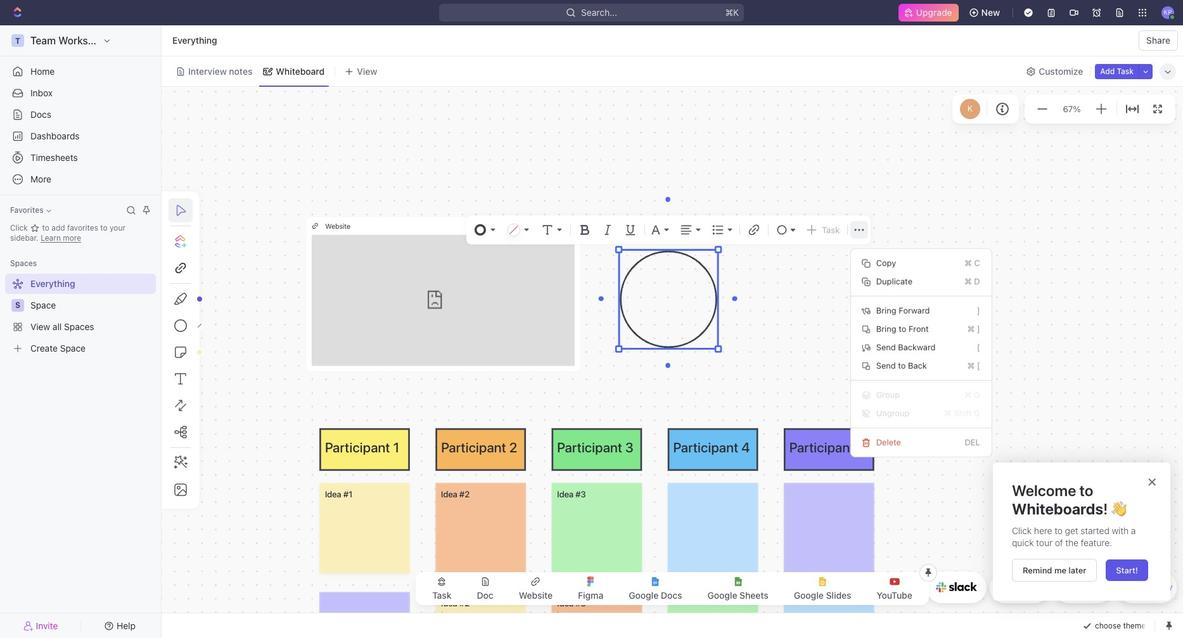 Task type: describe. For each thing, give the bounding box(es) containing it.
timesheets link
[[5, 148, 156, 168]]

help
[[117, 620, 136, 631]]

to left your
[[100, 223, 108, 233]]

to left back
[[898, 361, 906, 371]]

space inside create space link
[[60, 343, 86, 354]]

to add favorites to your sidebar.
[[10, 223, 126, 243]]

2 [ from the top
[[977, 361, 981, 371]]

sidebar.
[[10, 233, 39, 243]]

doc button
[[467, 576, 504, 602]]

welcome to whiteboards ! 👋
[[1012, 482, 1127, 518]]

figma
[[578, 590, 604, 601]]

kp
[[1164, 8, 1173, 16]]

×
[[1148, 472, 1157, 490]]

more
[[30, 174, 51, 184]]

team
[[30, 35, 56, 46]]

google docs
[[629, 590, 682, 601]]

dashboards
[[30, 131, 80, 141]]

more button
[[5, 169, 156, 190]]

home
[[30, 66, 55, 77]]

start!
[[1117, 565, 1139, 575]]

google for google sheets
[[708, 590, 738, 601]]

1 ] from the top
[[977, 305, 981, 316]]

sidebar navigation
[[0, 25, 164, 638]]

view for view all spaces
[[30, 321, 50, 332]]

docs link
[[5, 105, 156, 125]]

figma button
[[568, 576, 614, 602]]

⌘ c
[[965, 258, 981, 268]]

!
[[1104, 500, 1108, 518]]

add task
[[1101, 66, 1134, 76]]

c
[[975, 258, 981, 268]]

0 horizontal spatial spaces
[[10, 259, 37, 268]]

👋
[[1112, 500, 1127, 518]]

youtube button
[[867, 576, 923, 602]]

kp button
[[1158, 3, 1179, 23]]

interview
[[188, 66, 227, 76]]

bring for bring forward
[[877, 305, 897, 316]]

delete
[[877, 437, 901, 447]]

help button
[[84, 617, 156, 635]]

send to back
[[877, 361, 927, 371]]

favorites
[[67, 223, 98, 233]]

everything inside tree
[[30, 278, 75, 289]]

favorites button
[[5, 203, 56, 218]]

home link
[[5, 61, 156, 82]]

0 vertical spatial website
[[326, 222, 351, 230]]

1 [ from the top
[[977, 342, 981, 352]]

google for google docs
[[629, 590, 659, 601]]

add
[[52, 223, 65, 233]]

inbox
[[30, 87, 53, 98]]

dashboards link
[[5, 126, 156, 146]]

invite
[[36, 620, 58, 631]]

csv
[[1159, 584, 1173, 592]]

youtube
[[877, 590, 913, 601]]

inbox link
[[5, 83, 156, 103]]

click here to get started with a quick tour of the feature.
[[1012, 525, 1139, 548]]

1 vertical spatial everything link
[[5, 274, 153, 294]]

quick
[[1012, 538, 1034, 548]]

remind
[[1023, 565, 1053, 575]]

1 horizontal spatial everything link
[[169, 33, 220, 48]]

dialog containing ×
[[993, 463, 1171, 601]]

click for click
[[10, 223, 30, 233]]

whiteboard
[[276, 66, 325, 76]]

add
[[1101, 66, 1115, 76]]

view button
[[341, 62, 382, 80]]

del
[[965, 437, 981, 447]]

timesheets
[[30, 152, 78, 163]]

feature.
[[1081, 538, 1113, 548]]

new button
[[964, 3, 1008, 23]]

team workspace
[[30, 35, 111, 46]]

your
[[110, 223, 126, 233]]

new
[[982, 7, 1000, 18]]

× button
[[1148, 472, 1157, 490]]

interview notes
[[188, 66, 253, 76]]

favorites
[[10, 205, 43, 215]]

customize
[[1039, 66, 1084, 76]]

more
[[63, 233, 81, 243]]

remind me later button
[[1012, 559, 1098, 582]]

excel & csv link
[[1117, 572, 1177, 604]]

⌘ for ⌘ d
[[965, 276, 972, 286]]

send for send to back
[[877, 361, 896, 371]]

⌘ [
[[968, 361, 981, 371]]

whiteboard link
[[273, 62, 325, 80]]

started
[[1081, 525, 1110, 536]]

share button
[[1139, 30, 1179, 51]]

t
[[15, 36, 20, 45]]

s
[[15, 300, 20, 310]]

all
[[53, 321, 62, 332]]

2 vertical spatial task
[[432, 590, 452, 601]]

1 vertical spatial task button
[[422, 576, 462, 602]]

2 ] from the top
[[977, 324, 981, 334]]



Task type: locate. For each thing, give the bounding box(es) containing it.
1 horizontal spatial task button
[[803, 221, 843, 239]]

the
[[1066, 538, 1079, 548]]

1 horizontal spatial task
[[822, 225, 840, 235]]

0 vertical spatial [
[[977, 342, 981, 352]]

google inside button
[[708, 590, 738, 601]]

add task button
[[1096, 64, 1139, 79]]

everything link up interview
[[169, 33, 220, 48]]

0 vertical spatial spaces
[[10, 259, 37, 268]]

google for google slides
[[794, 590, 824, 601]]

search...
[[581, 7, 617, 18]]

to up learn
[[42, 223, 49, 233]]

task
[[1117, 66, 1134, 76], [822, 225, 840, 235], [432, 590, 452, 601]]

website button
[[509, 576, 563, 602]]

1 bring from the top
[[877, 305, 897, 316]]

forward
[[899, 305, 930, 316]]

slides
[[826, 590, 852, 601]]

⌘ ]
[[968, 324, 981, 334]]

] up ⌘ ]
[[977, 305, 981, 316]]

click inside sidebar navigation
[[10, 223, 30, 233]]

space, , element
[[11, 299, 24, 312]]

workspace
[[58, 35, 111, 46]]

send down send backward
[[877, 361, 896, 371]]

0 horizontal spatial task
[[432, 590, 452, 601]]

1 horizontal spatial click
[[1012, 525, 1032, 536]]

bring
[[877, 305, 897, 316], [877, 324, 897, 334]]

⌘
[[965, 258, 972, 268], [965, 276, 972, 286], [968, 324, 975, 334], [968, 361, 975, 371]]

⌘ down ⌘ ]
[[968, 361, 975, 371]]

to
[[42, 223, 49, 233], [100, 223, 108, 233], [899, 324, 907, 334], [898, 361, 906, 371], [1080, 482, 1094, 500], [1055, 525, 1063, 536]]

⌘ left c
[[965, 258, 972, 268]]

doc
[[477, 590, 494, 601]]

]
[[977, 305, 981, 316], [977, 324, 981, 334]]

bring up bring to front
[[877, 305, 897, 316]]

click up sidebar.
[[10, 223, 30, 233]]

website inside button
[[519, 590, 553, 601]]

0 vertical spatial bring
[[877, 305, 897, 316]]

1 vertical spatial docs
[[661, 590, 682, 601]]

send up send to back
[[877, 342, 896, 352]]

upgrade
[[916, 7, 953, 18]]

google sheets
[[708, 590, 769, 601]]

3 google from the left
[[794, 590, 824, 601]]

⌘ d
[[965, 276, 981, 286]]

click up "quick"
[[1012, 525, 1032, 536]]

share
[[1147, 35, 1171, 46]]

0 vertical spatial view
[[357, 66, 377, 76]]

google docs button
[[619, 576, 693, 602]]

space right space, , element
[[30, 300, 56, 311]]

google sheets button
[[698, 576, 779, 602]]

1 horizontal spatial view
[[357, 66, 377, 76]]

1 horizontal spatial docs
[[661, 590, 682, 601]]

learn
[[41, 233, 61, 243]]

create space
[[30, 343, 86, 354]]

team workspace, , element
[[11, 34, 24, 47]]

0 horizontal spatial docs
[[30, 109, 51, 120]]

1 horizontal spatial google
[[708, 590, 738, 601]]

to up whiteboards
[[1080, 482, 1094, 500]]

0 vertical spatial everything link
[[169, 33, 220, 48]]

create space link
[[5, 339, 153, 359]]

1 vertical spatial ]
[[977, 324, 981, 334]]

backward
[[898, 342, 936, 352]]

0 horizontal spatial google
[[629, 590, 659, 601]]

view button
[[341, 56, 447, 86]]

2 bring from the top
[[877, 324, 897, 334]]

&
[[1152, 584, 1157, 592]]

0 horizontal spatial task button
[[422, 576, 462, 602]]

tree inside sidebar navigation
[[5, 274, 156, 359]]

0 horizontal spatial everything
[[30, 278, 75, 289]]

everything up all
[[30, 278, 75, 289]]

click for click here to get started with a quick tour of the feature.
[[1012, 525, 1032, 536]]

[
[[977, 342, 981, 352], [977, 361, 981, 371]]

0 horizontal spatial website
[[326, 222, 351, 230]]

⌘ for ⌘ c
[[965, 258, 972, 268]]

0 vertical spatial click
[[10, 223, 30, 233]]

docs inside docs link
[[30, 109, 51, 120]]

task inside button
[[1117, 66, 1134, 76]]

later
[[1069, 565, 1087, 575]]

0 vertical spatial task
[[1117, 66, 1134, 76]]

whiteboards
[[1012, 500, 1104, 518]]

bring to front
[[877, 324, 929, 334]]

website
[[326, 222, 351, 230], [519, 590, 553, 601]]

spaces inside view all spaces link
[[64, 321, 94, 332]]

0 vertical spatial task button
[[803, 221, 843, 239]]

0 horizontal spatial everything link
[[5, 274, 153, 294]]

view inside view button
[[357, 66, 377, 76]]

1 vertical spatial website
[[519, 590, 553, 601]]

to inside welcome to whiteboards ! 👋
[[1080, 482, 1094, 500]]

send backward
[[877, 342, 936, 352]]

click
[[10, 223, 30, 233], [1012, 525, 1032, 536]]

back
[[908, 361, 927, 371]]

view all spaces
[[30, 321, 94, 332]]

0 horizontal spatial view
[[30, 321, 50, 332]]

view
[[357, 66, 377, 76], [30, 321, 50, 332]]

space inside space link
[[30, 300, 56, 311]]

send
[[877, 342, 896, 352], [877, 361, 896, 371]]

1 horizontal spatial website
[[519, 590, 553, 601]]

interview notes link
[[186, 62, 253, 80]]

bring for bring to front
[[877, 324, 897, 334]]

to left front on the bottom right of the page
[[899, 324, 907, 334]]

everything up interview
[[172, 35, 217, 46]]

tree containing everything
[[5, 274, 156, 359]]

google left sheets
[[708, 590, 738, 601]]

d
[[975, 276, 981, 286]]

2 horizontal spatial google
[[794, 590, 824, 601]]

2 horizontal spatial task
[[1117, 66, 1134, 76]]

0 horizontal spatial space
[[30, 300, 56, 311]]

google left 'slides'
[[794, 590, 824, 601]]

view for view
[[357, 66, 377, 76]]

spaces down sidebar.
[[10, 259, 37, 268]]

remind me later
[[1023, 565, 1087, 575]]

0 vertical spatial everything
[[172, 35, 217, 46]]

1 send from the top
[[877, 342, 896, 352]]

2 send from the top
[[877, 361, 896, 371]]

duplicate
[[877, 276, 913, 286]]

67%
[[1063, 104, 1081, 114]]

spaces up create space link
[[64, 321, 94, 332]]

1 vertical spatial [
[[977, 361, 981, 371]]

1 vertical spatial task
[[822, 225, 840, 235]]

me
[[1055, 565, 1067, 575]]

help button
[[84, 617, 156, 635]]

view all spaces link
[[5, 317, 153, 337]]

to inside click here to get started with a quick tour of the feature.
[[1055, 525, 1063, 536]]

0 horizontal spatial click
[[10, 223, 30, 233]]

0 vertical spatial docs
[[30, 109, 51, 120]]

⌘ for ⌘ [
[[968, 361, 975, 371]]

] up ⌘ [
[[977, 324, 981, 334]]

welcome
[[1012, 482, 1077, 500]]

space link
[[30, 295, 153, 316]]

google slides
[[794, 590, 852, 601]]

1 vertical spatial view
[[30, 321, 50, 332]]

everything link up space link
[[5, 274, 153, 294]]

k
[[968, 103, 973, 114]]

1 horizontal spatial everything
[[172, 35, 217, 46]]

click inside click here to get started with a quick tour of the feature.
[[1012, 525, 1032, 536]]

⌘ up ⌘ [
[[968, 324, 975, 334]]

⌘ for ⌘ ]
[[968, 324, 975, 334]]

a
[[1132, 525, 1136, 536]]

excel & csv
[[1132, 584, 1173, 592]]

space
[[30, 300, 56, 311], [60, 343, 86, 354]]

1 vertical spatial spaces
[[64, 321, 94, 332]]

view inside view all spaces link
[[30, 321, 50, 332]]

1 vertical spatial send
[[877, 361, 896, 371]]

⌘ left d
[[965, 276, 972, 286]]

send for send backward
[[877, 342, 896, 352]]

invite button
[[5, 617, 77, 635]]

2 google from the left
[[708, 590, 738, 601]]

tree
[[5, 274, 156, 359]]

invite user image
[[23, 620, 33, 632]]

docs inside google docs button
[[661, 590, 682, 601]]

0 vertical spatial ]
[[977, 305, 981, 316]]

customize button
[[1023, 62, 1087, 80]]

0 vertical spatial space
[[30, 300, 56, 311]]

start! button
[[1106, 560, 1149, 581]]

1 horizontal spatial space
[[60, 343, 86, 354]]

1 vertical spatial everything
[[30, 278, 75, 289]]

upgrade link
[[899, 4, 959, 22]]

space down view all spaces link
[[60, 343, 86, 354]]

bring down bring forward
[[877, 324, 897, 334]]

of
[[1055, 538, 1064, 548]]

1 google from the left
[[629, 590, 659, 601]]

0 vertical spatial send
[[877, 342, 896, 352]]

to up of on the bottom of the page
[[1055, 525, 1063, 536]]

google right "figma"
[[629, 590, 659, 601]]

tour
[[1037, 538, 1053, 548]]

here
[[1035, 525, 1053, 536]]

1 horizontal spatial spaces
[[64, 321, 94, 332]]

notes
[[229, 66, 253, 76]]

1 vertical spatial bring
[[877, 324, 897, 334]]

task button
[[803, 221, 843, 239], [422, 576, 462, 602]]

learn more link
[[41, 233, 81, 243]]

1 vertical spatial click
[[1012, 525, 1032, 536]]

67% button
[[1061, 101, 1084, 116]]

⌘k
[[725, 7, 739, 18]]

1 vertical spatial space
[[60, 343, 86, 354]]

dropdown menu image
[[726, 221, 735, 239]]

with
[[1112, 525, 1129, 536]]

docs
[[30, 109, 51, 120], [661, 590, 682, 601]]

dialog
[[993, 463, 1171, 601]]

copy
[[877, 258, 896, 268]]

learn more
[[41, 233, 81, 243]]



Task type: vqa. For each thing, say whether or not it's contained in the screenshot.
Task in button
yes



